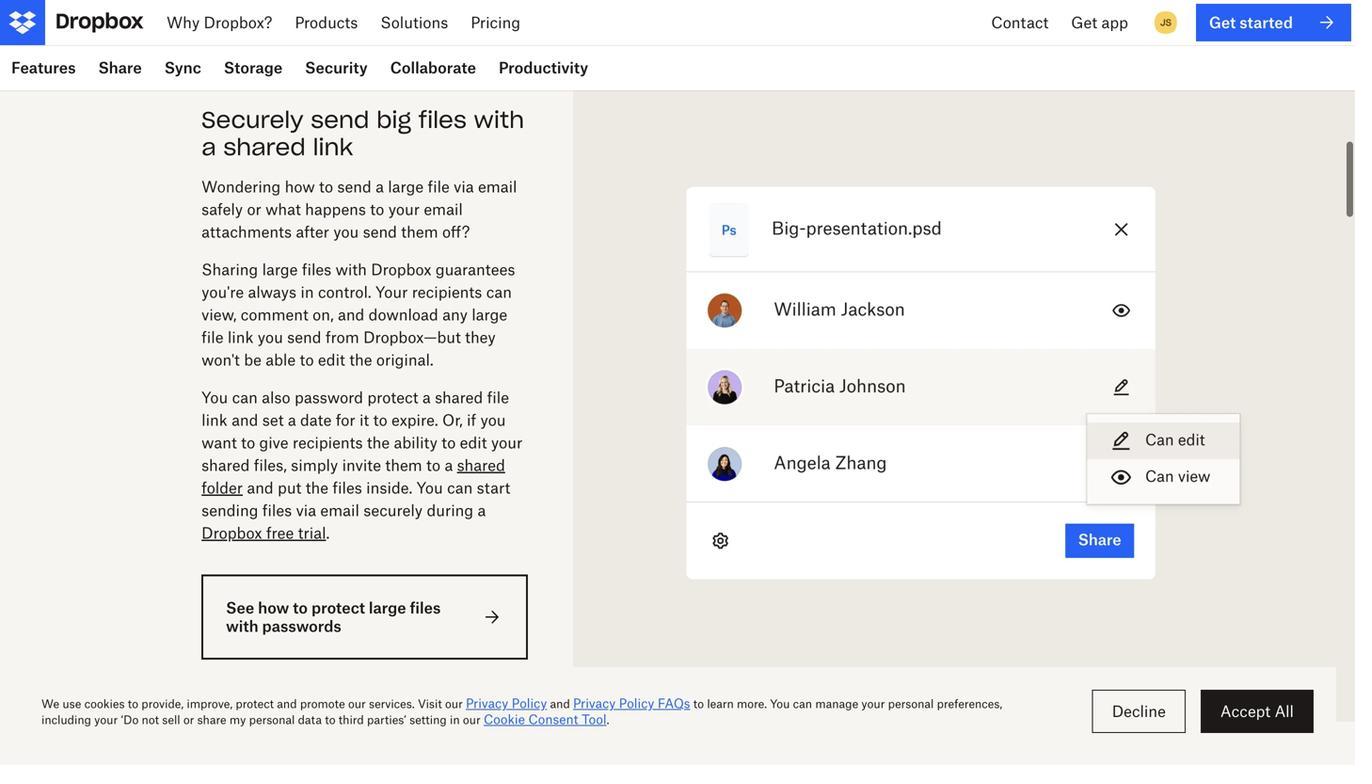 Task type: describe. For each thing, give the bounding box(es) containing it.
a inside wondering how to send a large file via email safely or what happens to your email attachments after you send them off?
[[376, 178, 384, 196]]

share button
[[87, 45, 153, 90]]

files inside 'see how to protect large files with passwords'
[[410, 599, 441, 617]]

shared up or, at the left bottom
[[435, 388, 483, 407]]

files,
[[254, 456, 287, 475]]

or
[[247, 200, 262, 219]]

and inside and put the files inside. you can start sending files via email securely during a dropbox free trial .
[[247, 479, 274, 497]]

set
[[262, 411, 284, 429]]

get started
[[1210, 13, 1293, 31]]

you inside you can also password protect a shared file link and set a date for it to expire. or, if you want to give recipients the ability to edit your shared files, simply invite them to a
[[202, 388, 228, 407]]

you inside wondering how to send a large file via email safely or what happens to your email attachments after you send them off?
[[333, 223, 359, 241]]

comment
[[241, 306, 309, 324]]

give
[[259, 434, 289, 452]]

folder
[[202, 479, 243, 497]]

collaborate
[[390, 58, 476, 77]]

features link
[[0, 45, 87, 90]]

productivity button
[[488, 45, 600, 90]]

and inside sharing large files with dropbox guarantees you're always in control. your recipients can view, comment on, and download any large file link you send from dropbox—but they won't be able to edit the original.
[[338, 306, 365, 324]]

shared folder
[[202, 456, 505, 497]]

file inside wondering how to send a large file via email safely or what happens to your email attachments after you send them off?
[[428, 178, 450, 196]]

link inside securely send big files with a shared link
[[313, 133, 353, 161]]

pricing link
[[460, 0, 532, 45]]

solutions
[[381, 13, 448, 32]]

off?
[[442, 223, 470, 241]]

for
[[336, 411, 355, 429]]

started
[[1240, 13, 1293, 31]]

link inside sharing large files with dropbox guarantees you're always in control. your recipients can view, comment on, and download any large file link you send from dropbox—but they won't be able to edit the original.
[[228, 328, 254, 347]]

guarantees
[[436, 260, 515, 279]]

storage
[[224, 58, 283, 77]]

also
[[262, 388, 291, 407]]

download
[[369, 306, 438, 324]]

what
[[266, 200, 301, 219]]

be
[[244, 351, 262, 369]]

sharing
[[202, 260, 258, 279]]

sync
[[164, 58, 201, 77]]

wondering
[[202, 178, 281, 196]]

large up they on the top left of the page
[[472, 306, 508, 324]]

you inside and put the files inside. you can start sending files via email securely during a dropbox free trial .
[[417, 479, 443, 497]]

safely
[[202, 200, 243, 219]]

the inside you can also password protect a shared file link and set a date for it to expire. or, if you want to give recipients the ability to edit your shared files, simply invite them to a
[[367, 434, 390, 452]]

date
[[300, 411, 332, 429]]

.
[[326, 524, 330, 542]]

the inside and put the files inside. you can start sending files via email securely during a dropbox free trial .
[[306, 479, 329, 497]]

can inside sharing large files with dropbox guarantees you're always in control. your recipients can view, comment on, and download any large file link you send from dropbox—but they won't be able to edit the original.
[[486, 283, 512, 301]]

to left give at bottom
[[241, 434, 255, 452]]

them inside wondering how to send a large file via email safely or what happens to your email attachments after you send them off?
[[401, 223, 438, 241]]

storage button
[[213, 45, 294, 90]]

securely
[[364, 501, 423, 520]]

simply
[[291, 456, 338, 475]]

and put the files inside. you can start sending files via email securely during a dropbox free trial .
[[202, 479, 511, 542]]

your inside you can also password protect a shared file link and set a date for it to expire. or, if you want to give recipients the ability to edit your shared files, simply invite them to a
[[491, 434, 523, 452]]

free
[[266, 524, 294, 542]]

js button
[[1151, 8, 1181, 38]]

why dropbox? button
[[155, 0, 284, 45]]

shared inside shared folder
[[457, 456, 505, 475]]

password
[[295, 388, 363, 407]]

a right "set"
[[288, 411, 296, 429]]

to right happens
[[370, 200, 384, 219]]

ability
[[394, 434, 438, 452]]

original.
[[376, 351, 434, 369]]

sync button
[[153, 45, 213, 90]]

email inside and put the files inside. you can start sending files via email securely during a dropbox free trial .
[[320, 501, 360, 520]]

get for get started
[[1210, 13, 1236, 31]]

get for get app
[[1072, 13, 1098, 32]]

them inside you can also password protect a shared file link and set a date for it to expire. or, if you want to give recipients the ability to edit your shared files, simply invite them to a
[[385, 456, 422, 475]]

dropbox free trial link
[[202, 524, 326, 542]]

passwords
[[262, 617, 342, 635]]

products
[[295, 13, 358, 32]]

productivity
[[499, 58, 588, 77]]

or,
[[442, 411, 463, 429]]

invite
[[342, 456, 381, 475]]

with inside securely send big files with a shared link
[[474, 105, 524, 134]]

wondering how to send a large file via email safely or what happens to your email attachments after you send them off?
[[202, 178, 517, 241]]

in
[[301, 283, 314, 301]]

link inside you can also password protect a shared file link and set a date for it to expire. or, if you want to give recipients the ability to edit your shared files, simply invite them to a
[[202, 411, 228, 429]]

start
[[477, 479, 511, 497]]

file inside sharing large files with dropbox guarantees you're always in control. your recipients can view, comment on, and download any large file link you send from dropbox—but they won't be able to edit the original.
[[202, 328, 224, 347]]

send inside sharing large files with dropbox guarantees you're always in control. your recipients can view, comment on, and download any large file link you send from dropbox—but they won't be able to edit the original.
[[287, 328, 322, 347]]

contact button
[[980, 0, 1060, 45]]

your
[[376, 283, 408, 301]]

get app
[[1072, 13, 1129, 32]]

to inside sharing large files with dropbox guarantees you're always in control. your recipients can view, comment on, and download any large file link you send from dropbox—but they won't be able to edit the original.
[[300, 351, 314, 369]]

shared inside securely send big files with a shared link
[[224, 133, 306, 161]]

can inside and put the files inside. you can start sending files via email securely during a dropbox free trial .
[[447, 479, 473, 497]]

collaborate button
[[379, 45, 488, 90]]

securely send big files with a shared link
[[202, 105, 524, 161]]

file inside you can also password protect a shared file link and set a date for it to expire. or, if you want to give recipients the ability to edit your shared files, simply invite them to a
[[487, 388, 509, 407]]

dropbox inside sharing large files with dropbox guarantees you're always in control. your recipients can view, comment on, and download any large file link you send from dropbox—but they won't be able to edit the original.
[[371, 260, 432, 279]]



Task type: locate. For each thing, give the bounding box(es) containing it.
edit inside sharing large files with dropbox guarantees you're always in control. your recipients can view, comment on, and download any large file link you send from dropbox—but they won't be able to edit the original.
[[318, 351, 345, 369]]

with inside 'see how to protect large files with passwords'
[[226, 617, 259, 635]]

why dropbox?
[[167, 13, 272, 32]]

2 vertical spatial email
[[320, 501, 360, 520]]

1 vertical spatial protect
[[312, 599, 365, 617]]

app
[[1102, 13, 1129, 32]]

get left app
[[1072, 13, 1098, 32]]

won't
[[202, 351, 240, 369]]

0 vertical spatial and
[[338, 306, 365, 324]]

send down happens
[[363, 223, 397, 241]]

1 vertical spatial you
[[258, 328, 283, 347]]

1 horizontal spatial you
[[333, 223, 359, 241]]

edit down the if
[[460, 434, 487, 452]]

send
[[311, 105, 369, 134], [337, 178, 372, 196], [363, 223, 397, 241], [287, 328, 322, 347]]

email up guarantees
[[478, 178, 517, 196]]

0 horizontal spatial recipients
[[293, 434, 363, 452]]

files inside securely send big files with a shared link
[[419, 105, 467, 134]]

send down "security" dropdown button
[[311, 105, 369, 134]]

protect down .
[[312, 599, 365, 617]]

1 horizontal spatial email
[[424, 200, 463, 219]]

1 vertical spatial email
[[424, 200, 463, 219]]

1 horizontal spatial via
[[454, 178, 474, 196]]

1 vertical spatial recipients
[[293, 434, 363, 452]]

with inside sharing large files with dropbox guarantees you're always in control. your recipients can view, comment on, and download any large file link you send from dropbox—but they won't be able to edit the original.
[[336, 260, 367, 279]]

your right happens
[[389, 200, 420, 219]]

protect inside 'see how to protect large files with passwords'
[[312, 599, 365, 617]]

after
[[296, 223, 329, 241]]

you
[[333, 223, 359, 241], [258, 328, 283, 347], [481, 411, 506, 429]]

always
[[248, 283, 297, 301]]

dropbox—but
[[363, 328, 461, 347]]

0 vertical spatial via
[[454, 178, 474, 196]]

get started link
[[1196, 4, 1352, 41]]

you right the if
[[481, 411, 506, 429]]

to inside 'see how to protect large files with passwords'
[[293, 599, 308, 617]]

js
[[1161, 16, 1172, 28]]

2 vertical spatial can
[[447, 479, 473, 497]]

0 horizontal spatial your
[[389, 200, 420, 219]]

with left the passwords
[[226, 617, 259, 635]]

control.
[[318, 283, 372, 301]]

send up happens
[[337, 178, 372, 196]]

2 horizontal spatial file
[[487, 388, 509, 407]]

why
[[167, 13, 200, 32]]

get
[[1210, 13, 1236, 31], [1072, 13, 1098, 32]]

your inside wondering how to send a large file via email safely or what happens to your email attachments after you send them off?
[[389, 200, 420, 219]]

via inside and put the files inside. you can start sending files via email securely during a dropbox free trial .
[[296, 501, 316, 520]]

from
[[326, 328, 359, 347]]

them
[[401, 223, 438, 241], [385, 456, 422, 475]]

a up expire.
[[423, 388, 431, 407]]

shared up folder in the left of the page
[[202, 456, 250, 475]]

shared up wondering
[[224, 133, 306, 161]]

how up what
[[285, 178, 315, 196]]

you inside you can also password protect a shared file link and set a date for it to expire. or, if you want to give recipients the ability to edit your shared files, simply invite them to a
[[481, 411, 506, 429]]

0 horizontal spatial email
[[320, 501, 360, 520]]

products button
[[284, 0, 369, 45]]

securely
[[202, 105, 304, 134]]

2 horizontal spatial with
[[474, 105, 524, 134]]

a user selecting the access level for the recipient of a large file image
[[619, 89, 1310, 677]]

recipients inside sharing large files with dropbox guarantees you're always in control. your recipients can view, comment on, and download any large file link you send from dropbox—but they won't be able to edit the original.
[[412, 283, 482, 301]]

0 horizontal spatial get
[[1072, 13, 1098, 32]]

recipients inside you can also password protect a shared file link and set a date for it to expire. or, if you want to give recipients the ability to edit your shared files, simply invite them to a
[[293, 434, 363, 452]]

see
[[226, 599, 254, 617]]

see how to protect large files with passwords
[[226, 599, 441, 635]]

link
[[313, 133, 353, 161], [228, 328, 254, 347], [202, 411, 228, 429]]

large right the passwords
[[369, 599, 406, 617]]

file down they on the top left of the page
[[487, 388, 509, 407]]

recipients
[[412, 283, 482, 301], [293, 434, 363, 452]]

1 vertical spatial your
[[491, 434, 523, 452]]

files inside sharing large files with dropbox guarantees you're always in control. your recipients can view, comment on, and download any large file link you send from dropbox—but they won't be able to edit the original.
[[302, 260, 332, 279]]

the down simply
[[306, 479, 329, 497]]

them down ability
[[385, 456, 422, 475]]

you up "during"
[[417, 479, 443, 497]]

inside.
[[366, 479, 413, 497]]

to
[[319, 178, 333, 196], [370, 200, 384, 219], [300, 351, 314, 369], [373, 411, 388, 429], [241, 434, 255, 452], [442, 434, 456, 452], [427, 456, 441, 475], [293, 599, 308, 617]]

see how to protect large files with passwords link
[[202, 575, 528, 660]]

1 horizontal spatial edit
[[460, 434, 487, 452]]

file down view,
[[202, 328, 224, 347]]

0 horizontal spatial can
[[232, 388, 258, 407]]

view,
[[202, 306, 237, 324]]

and inside you can also password protect a shared file link and set a date for it to expire. or, if you want to give recipients the ability to edit your shared files, simply invite them to a
[[232, 411, 258, 429]]

0 vertical spatial them
[[401, 223, 438, 241]]

put
[[278, 479, 302, 497]]

0 vertical spatial file
[[428, 178, 450, 196]]

1 horizontal spatial can
[[447, 479, 473, 497]]

protect
[[367, 388, 419, 407], [312, 599, 365, 617]]

how inside wondering how to send a large file via email safely or what happens to your email attachments after you send them off?
[[285, 178, 315, 196]]

recipients down date
[[293, 434, 363, 452]]

dropbox down the sending
[[202, 524, 262, 542]]

0 horizontal spatial you
[[202, 388, 228, 407]]

with
[[474, 105, 524, 134], [336, 260, 367, 279], [226, 617, 259, 635]]

can left also
[[232, 388, 258, 407]]

attachments
[[202, 223, 292, 241]]

how for see
[[258, 599, 289, 617]]

them left off?
[[401, 223, 438, 241]]

get inside dropdown button
[[1072, 13, 1098, 32]]

it
[[360, 411, 369, 429]]

0 vertical spatial edit
[[318, 351, 345, 369]]

expire.
[[392, 411, 438, 429]]

to right it
[[373, 411, 388, 429]]

1 vertical spatial how
[[258, 599, 289, 617]]

shared up start
[[457, 456, 505, 475]]

files
[[419, 105, 467, 134], [302, 260, 332, 279], [333, 479, 362, 497], [262, 501, 292, 520], [410, 599, 441, 617]]

recipients up any
[[412, 283, 482, 301]]

email
[[478, 178, 517, 196], [424, 200, 463, 219], [320, 501, 360, 520]]

sending
[[202, 501, 258, 520]]

a up "during"
[[445, 456, 453, 475]]

security button
[[294, 45, 379, 90]]

1 vertical spatial the
[[367, 434, 390, 452]]

1 vertical spatial and
[[232, 411, 258, 429]]

security
[[305, 58, 368, 77]]

file up off?
[[428, 178, 450, 196]]

link up be at the top left of page
[[228, 328, 254, 347]]

1 vertical spatial file
[[202, 328, 224, 347]]

you
[[202, 388, 228, 407], [417, 479, 443, 497]]

1 horizontal spatial recipients
[[412, 283, 482, 301]]

0 vertical spatial recipients
[[412, 283, 482, 301]]

you down won't
[[202, 388, 228, 407]]

can down guarantees
[[486, 283, 512, 301]]

dropbox?
[[204, 13, 272, 32]]

1 horizontal spatial your
[[491, 434, 523, 452]]

a
[[202, 133, 216, 161], [376, 178, 384, 196], [423, 388, 431, 407], [288, 411, 296, 429], [445, 456, 453, 475], [478, 501, 486, 520]]

a inside securely send big files with a shared link
[[202, 133, 216, 161]]

you down comment in the top left of the page
[[258, 328, 283, 347]]

1 horizontal spatial with
[[336, 260, 367, 279]]

large
[[388, 178, 424, 196], [262, 260, 298, 279], [472, 306, 508, 324], [369, 599, 406, 617]]

send down the on,
[[287, 328, 322, 347]]

0 horizontal spatial you
[[258, 328, 283, 347]]

1 horizontal spatial get
[[1210, 13, 1236, 31]]

0 vertical spatial you
[[333, 223, 359, 241]]

0 horizontal spatial via
[[296, 501, 316, 520]]

to down or, at the left bottom
[[442, 434, 456, 452]]

1 vertical spatial dropbox
[[202, 524, 262, 542]]

pricing
[[471, 13, 521, 32]]

how
[[285, 178, 315, 196], [258, 599, 289, 617]]

the inside sharing large files with dropbox guarantees you're always in control. your recipients can view, comment on, and download any large file link you send from dropbox—but they won't be able to edit the original.
[[349, 351, 372, 369]]

contact
[[992, 13, 1049, 32]]

2 vertical spatial you
[[481, 411, 506, 429]]

1 horizontal spatial you
[[417, 479, 443, 497]]

able
[[266, 351, 296, 369]]

2 horizontal spatial can
[[486, 283, 512, 301]]

1 vertical spatial link
[[228, 328, 254, 347]]

2 vertical spatial link
[[202, 411, 228, 429]]

0 vertical spatial email
[[478, 178, 517, 196]]

email up off?
[[424, 200, 463, 219]]

how inside 'see how to protect large files with passwords'
[[258, 599, 289, 617]]

2 horizontal spatial you
[[481, 411, 506, 429]]

via up trial
[[296, 501, 316, 520]]

1 horizontal spatial protect
[[367, 388, 419, 407]]

features
[[11, 58, 76, 77]]

edit down from
[[318, 351, 345, 369]]

shared folder link
[[202, 456, 505, 497]]

0 horizontal spatial edit
[[318, 351, 345, 369]]

0 vertical spatial dropbox
[[371, 260, 432, 279]]

your
[[389, 200, 420, 219], [491, 434, 523, 452]]

0 vertical spatial link
[[313, 133, 353, 161]]

with up the control.
[[336, 260, 367, 279]]

big
[[377, 105, 411, 134]]

to right see
[[293, 599, 308, 617]]

2 vertical spatial the
[[306, 479, 329, 497]]

the
[[349, 351, 372, 369], [367, 434, 390, 452], [306, 479, 329, 497]]

you down happens
[[333, 223, 359, 241]]

0 vertical spatial can
[[486, 283, 512, 301]]

with down productivity popup button on the left of page
[[474, 105, 524, 134]]

via inside wondering how to send a large file via email safely or what happens to your email attachments after you send them off?
[[454, 178, 474, 196]]

0 vertical spatial the
[[349, 351, 372, 369]]

your up start
[[491, 434, 523, 452]]

0 vertical spatial how
[[285, 178, 315, 196]]

solutions button
[[369, 0, 460, 45]]

1 vertical spatial them
[[385, 456, 422, 475]]

2 vertical spatial and
[[247, 479, 274, 497]]

to up happens
[[319, 178, 333, 196]]

0 vertical spatial you
[[202, 388, 228, 407]]

via
[[454, 178, 474, 196], [296, 501, 316, 520]]

link up want
[[202, 411, 228, 429]]

trial
[[298, 524, 326, 542]]

1 vertical spatial edit
[[460, 434, 487, 452]]

to right able
[[300, 351, 314, 369]]

protect inside you can also password protect a shared file link and set a date for it to expire. or, if you want to give recipients the ability to edit your shared files, simply invite them to a
[[367, 388, 419, 407]]

they
[[465, 328, 496, 347]]

0 vertical spatial protect
[[367, 388, 419, 407]]

any
[[443, 306, 468, 324]]

a up wondering
[[202, 133, 216, 161]]

0 vertical spatial with
[[474, 105, 524, 134]]

can
[[486, 283, 512, 301], [232, 388, 258, 407], [447, 479, 473, 497]]

1 vertical spatial with
[[336, 260, 367, 279]]

happens
[[305, 200, 366, 219]]

to down ability
[[427, 456, 441, 475]]

1 vertical spatial you
[[417, 479, 443, 497]]

0 horizontal spatial with
[[226, 617, 259, 635]]

and left "set"
[[232, 411, 258, 429]]

if
[[467, 411, 476, 429]]

on,
[[313, 306, 334, 324]]

during
[[427, 501, 474, 520]]

you can also password protect a shared file link and set a date for it to expire. or, if you want to give recipients the ability to edit your shared files, simply invite them to a
[[202, 388, 523, 475]]

2 horizontal spatial email
[[478, 178, 517, 196]]

large down big
[[388, 178, 424, 196]]

1 vertical spatial via
[[296, 501, 316, 520]]

1 horizontal spatial file
[[428, 178, 450, 196]]

large up "always"
[[262, 260, 298, 279]]

dropbox inside and put the files inside. you can start sending files via email securely during a dropbox free trial .
[[202, 524, 262, 542]]

2 vertical spatial with
[[226, 617, 259, 635]]

shared
[[224, 133, 306, 161], [435, 388, 483, 407], [202, 456, 250, 475], [457, 456, 505, 475]]

protect up expire.
[[367, 388, 419, 407]]

the down from
[[349, 351, 372, 369]]

dropbox up your
[[371, 260, 432, 279]]

you inside sharing large files with dropbox guarantees you're always in control. your recipients can view, comment on, and download any large file link you send from dropbox—but they won't be able to edit the original.
[[258, 328, 283, 347]]

can inside you can also password protect a shared file link and set a date for it to expire. or, if you want to give recipients the ability to edit your shared files, simply invite them to a
[[232, 388, 258, 407]]

a down start
[[478, 501, 486, 520]]

via up off?
[[454, 178, 474, 196]]

and down files,
[[247, 479, 274, 497]]

sharing large files with dropbox guarantees you're always in control. your recipients can view, comment on, and download any large file link you send from dropbox—but they won't be able to edit the original.
[[202, 260, 515, 369]]

link up happens
[[313, 133, 353, 161]]

share
[[98, 58, 142, 77]]

can up "during"
[[447, 479, 473, 497]]

send inside securely send big files with a shared link
[[311, 105, 369, 134]]

email up .
[[320, 501, 360, 520]]

0 horizontal spatial file
[[202, 328, 224, 347]]

0 vertical spatial your
[[389, 200, 420, 219]]

2 vertical spatial file
[[487, 388, 509, 407]]

1 vertical spatial can
[[232, 388, 258, 407]]

a inside and put the files inside. you can start sending files via email securely during a dropbox free trial .
[[478, 501, 486, 520]]

how right see
[[258, 599, 289, 617]]

a down securely send big files with a shared link
[[376, 178, 384, 196]]

the down it
[[367, 434, 390, 452]]

you're
[[202, 283, 244, 301]]

0 horizontal spatial protect
[[312, 599, 365, 617]]

get left 'started'
[[1210, 13, 1236, 31]]

and
[[338, 306, 365, 324], [232, 411, 258, 429], [247, 479, 274, 497]]

and down the control.
[[338, 306, 365, 324]]

want
[[202, 434, 237, 452]]

edit inside you can also password protect a shared file link and set a date for it to expire. or, if you want to give recipients the ability to edit your shared files, simply invite them to a
[[460, 434, 487, 452]]

1 horizontal spatial dropbox
[[371, 260, 432, 279]]

large inside wondering how to send a large file via email safely or what happens to your email attachments after you send them off?
[[388, 178, 424, 196]]

how for wondering
[[285, 178, 315, 196]]

0 horizontal spatial dropbox
[[202, 524, 262, 542]]

get app button
[[1060, 0, 1140, 45]]

large inside 'see how to protect large files with passwords'
[[369, 599, 406, 617]]



Task type: vqa. For each thing, say whether or not it's contained in the screenshot.
leftmost EDIT
yes



